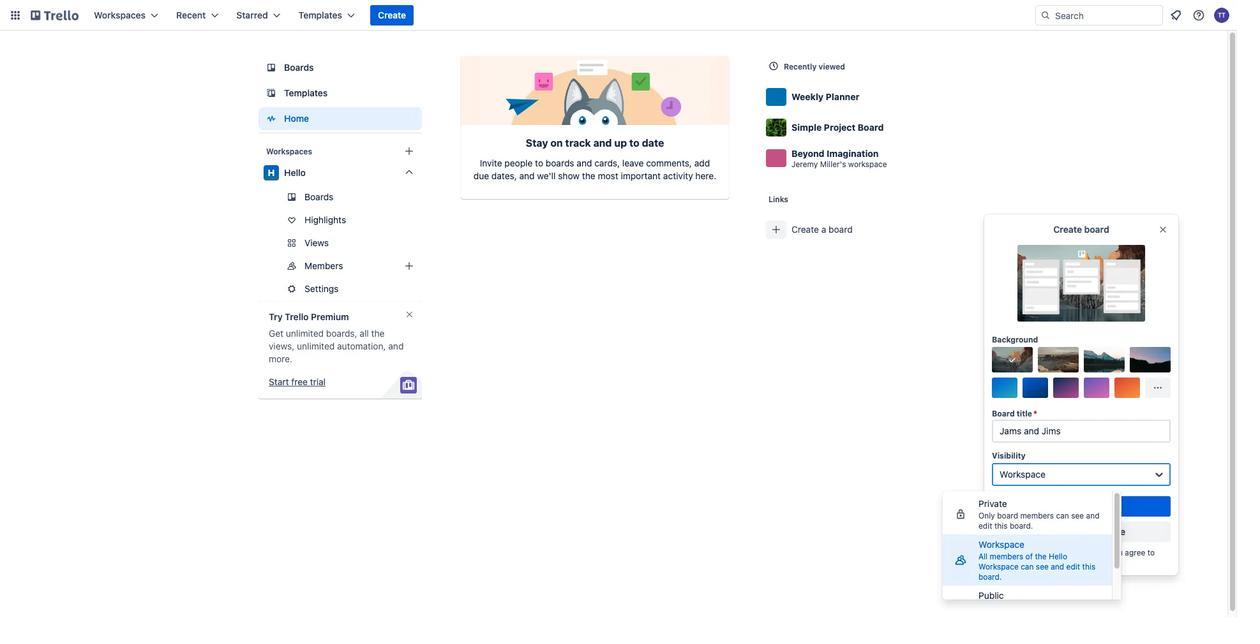Task type: vqa. For each thing, say whether or not it's contained in the screenshot.
have
no



Task type: locate. For each thing, give the bounding box(es) containing it.
trello
[[285, 312, 309, 322]]

can up with on the bottom of page
[[1056, 511, 1069, 520]]

0 horizontal spatial this
[[995, 522, 1008, 531]]

to right agree
[[1148, 548, 1155, 557]]

workspaces
[[94, 10, 146, 20], [266, 147, 312, 156]]

settings link
[[259, 279, 422, 299]]

create for create board
[[1054, 224, 1082, 235]]

0 vertical spatial see
[[1072, 511, 1084, 520]]

1 horizontal spatial to
[[630, 137, 640, 149]]

0 horizontal spatial board
[[829, 224, 853, 235]]

templates inside 'dropdown button'
[[299, 10, 342, 20]]

0 horizontal spatial a
[[822, 224, 826, 235]]

to up we'll
[[535, 158, 543, 169]]

1 horizontal spatial a
[[1081, 527, 1086, 538]]

templates link
[[259, 82, 422, 105]]

template board image
[[264, 86, 279, 101]]

0 horizontal spatial of
[[1026, 552, 1033, 561]]

start
[[269, 377, 289, 388], [1038, 527, 1058, 538]]

0 horizontal spatial see
[[1036, 563, 1049, 571]]

home
[[284, 113, 309, 124]]

comments,
[[646, 158, 692, 169]]

0 vertical spatial a
[[822, 224, 826, 235]]

and right automation,
[[388, 341, 404, 352]]

0 vertical spatial start
[[269, 377, 289, 388]]

1 horizontal spatial board
[[992, 409, 1015, 418]]

and up start with a template at the bottom of page
[[1086, 511, 1100, 520]]

primary element
[[0, 0, 1237, 31]]

title
[[1017, 409, 1032, 418]]

custom image image
[[1008, 355, 1018, 365]]

edit down only
[[979, 522, 993, 531]]

start free trial
[[269, 377, 326, 388]]

add
[[695, 158, 710, 169]]

see up start with a template at the bottom of page
[[1072, 511, 1084, 520]]

0 horizontal spatial edit
[[979, 522, 993, 531]]

boards link up templates link
[[259, 56, 422, 79]]

1 vertical spatial to
[[535, 158, 543, 169]]

boards,
[[326, 329, 357, 339]]

0 horizontal spatial workspaces
[[94, 10, 146, 20]]

unlimited
[[286, 329, 324, 339], [297, 341, 335, 352]]

2 horizontal spatial the
[[1035, 552, 1047, 561]]

activity
[[663, 171, 693, 181]]

0 horizontal spatial create button
[[370, 5, 414, 26]]

board. down their
[[979, 573, 1002, 582]]

1 vertical spatial board.
[[979, 573, 1002, 582]]

1 vertical spatial see
[[1036, 563, 1049, 571]]

0 horizontal spatial can
[[1021, 563, 1034, 571]]

1 horizontal spatial the
[[582, 171, 596, 181]]

see inside private only board members can see and edit this board.
[[1072, 511, 1084, 520]]

the
[[582, 171, 596, 181], [371, 329, 385, 339], [1035, 552, 1047, 561]]

dates,
[[492, 171, 517, 181]]

create a board button
[[761, 215, 980, 245]]

a inside 'button'
[[1081, 527, 1086, 538]]

1 horizontal spatial hello
[[1049, 552, 1068, 561]]

edit down from
[[1067, 563, 1080, 571]]

board image
[[264, 60, 279, 75]]

and
[[594, 137, 612, 149], [577, 158, 592, 169], [519, 171, 535, 181], [388, 341, 404, 352], [1086, 511, 1100, 520], [1038, 559, 1052, 568], [1051, 563, 1065, 571]]

can down images
[[1021, 563, 1034, 571]]

2 horizontal spatial to
[[1148, 548, 1155, 557]]

start left free
[[269, 377, 289, 388]]

most
[[598, 171, 619, 181]]

the right all
[[371, 329, 385, 339]]

unlimited down "trello"
[[286, 329, 324, 339]]

to right up
[[630, 137, 640, 149]]

terms
[[1054, 559, 1076, 568]]

date
[[642, 137, 664, 149]]

of for license
[[1078, 559, 1086, 568]]

1 vertical spatial workspace
[[979, 540, 1025, 550]]

boards link up highlights link
[[259, 187, 422, 208]]

0 horizontal spatial board
[[858, 122, 884, 133]]

0 vertical spatial can
[[1056, 511, 1069, 520]]

automation,
[[337, 341, 386, 352]]

templates
[[299, 10, 342, 20], [284, 88, 328, 98]]

highlights link
[[259, 210, 422, 231]]

0 vertical spatial boards link
[[259, 56, 422, 79]]

members inside private only board members can see and edit this board.
[[1021, 511, 1054, 520]]

switch to… image
[[9, 9, 22, 22]]

0 horizontal spatial the
[[371, 329, 385, 339]]

None text field
[[992, 420, 1171, 443]]

to
[[630, 137, 640, 149], [535, 158, 543, 169], [1148, 548, 1155, 557]]

0 vertical spatial to
[[630, 137, 640, 149]]

to inside invite people to boards and cards, leave comments, add due dates, and we'll show the most important activity here.
[[535, 158, 543, 169]]

board inside button
[[829, 224, 853, 235]]

templates up home
[[284, 88, 328, 98]]

1 vertical spatial boards link
[[259, 187, 422, 208]]

private only board members can see and edit this board.
[[979, 499, 1100, 531]]

and up show
[[577, 158, 592, 169]]

templates right starred dropdown button
[[299, 10, 342, 20]]

0 horizontal spatial start
[[269, 377, 289, 388]]

0 vertical spatial board.
[[1010, 522, 1033, 531]]

0 horizontal spatial to
[[535, 158, 543, 169]]

workspace for workspace
[[1000, 470, 1046, 480]]

templates button
[[291, 5, 363, 26]]

and down people
[[519, 171, 535, 181]]

1 vertical spatial this
[[1083, 563, 1096, 571]]

this down only
[[995, 522, 1008, 531]]

1 horizontal spatial edit
[[1067, 563, 1080, 571]]

create inside "primary" element
[[378, 10, 406, 20]]

boards for highlights
[[305, 192, 334, 202]]

members inside workspace all members of the hello workspace can see and edit this board.
[[990, 552, 1024, 561]]

planner
[[826, 92, 860, 102]]

license
[[1011, 559, 1036, 568]]

1 vertical spatial edit
[[1067, 563, 1080, 571]]

board.
[[1010, 522, 1033, 531], [979, 573, 1002, 582]]

and down from
[[1051, 563, 1065, 571]]

2 vertical spatial the
[[1035, 552, 1047, 561]]

1 vertical spatial can
[[1021, 563, 1034, 571]]

0 vertical spatial members
[[1021, 511, 1054, 520]]

create
[[378, 10, 406, 20], [792, 224, 819, 235], [1054, 224, 1082, 235], [1068, 502, 1096, 512]]

can inside workspace all members of the hello workspace can see and edit this board.
[[1021, 563, 1034, 571]]

h
[[268, 168, 275, 178]]

this inside workspace all members of the hello workspace can see and edit this board.
[[1083, 563, 1096, 571]]

hello inside workspace all members of the hello workspace can see and edit this board.
[[1049, 552, 1068, 561]]

boards up highlights
[[305, 192, 334, 202]]

unlimited down boards,
[[297, 341, 335, 352]]

boards link
[[259, 56, 422, 79], [259, 187, 422, 208]]

0 vertical spatial create button
[[370, 5, 414, 26]]

0 vertical spatial templates
[[299, 10, 342, 20]]

show
[[558, 171, 580, 181]]

cards,
[[595, 158, 620, 169]]

1 vertical spatial boards
[[305, 192, 334, 202]]

try trello premium get unlimited boards, all the views, unlimited automation, and more.
[[269, 312, 404, 365]]

see down images
[[1036, 563, 1049, 571]]

with
[[1061, 527, 1079, 538]]

2 vertical spatial to
[[1148, 548, 1155, 557]]

members
[[305, 261, 343, 271]]

board inside private only board members can see and edit this board.
[[997, 511, 1018, 520]]

0 vertical spatial workspace
[[1000, 470, 1046, 480]]

background element
[[992, 347, 1171, 398]]

start for start free trial
[[269, 377, 289, 388]]

members
[[1021, 511, 1054, 520], [990, 552, 1024, 561]]

workspace
[[1000, 470, 1046, 480], [979, 540, 1025, 550], [979, 563, 1019, 571]]

boards
[[284, 62, 314, 73], [305, 192, 334, 202]]

1 boards link from the top
[[259, 56, 422, 79]]

1 horizontal spatial board
[[997, 511, 1018, 520]]

1 horizontal spatial create button
[[992, 497, 1171, 517]]

boards right board icon
[[284, 62, 314, 73]]

terry turtle (terryturtle) image
[[1214, 8, 1230, 23]]

create button
[[370, 5, 414, 26], [992, 497, 1171, 517]]

Search field
[[1051, 6, 1163, 25]]

1 horizontal spatial of
[[1078, 559, 1086, 568]]

starred
[[236, 10, 268, 20]]

start with a template button
[[992, 522, 1171, 543]]

start left with on the bottom of page
[[1038, 527, 1058, 538]]

see inside workspace all members of the hello workspace can see and edit this board.
[[1036, 563, 1049, 571]]

boards
[[546, 158, 574, 169]]

see
[[1072, 511, 1084, 520], [1036, 563, 1049, 571]]

license link
[[1011, 559, 1036, 568]]

board left title at the right of the page
[[992, 409, 1015, 418]]

the left most
[[582, 171, 596, 181]]

board down weekly planner link
[[858, 122, 884, 133]]

and inside workspace all members of the hello workspace can see and edit this board.
[[1051, 563, 1065, 571]]

1 vertical spatial create button
[[992, 497, 1171, 517]]

1 horizontal spatial board.
[[1010, 522, 1033, 531]]

0 notifications image
[[1169, 8, 1184, 23]]

and left up
[[594, 137, 612, 149]]

of inside workspace all members of the hello workspace can see and edit this board.
[[1026, 552, 1033, 561]]

1 vertical spatial start
[[1038, 527, 1058, 538]]

people
[[505, 158, 533, 169]]

views link
[[259, 233, 422, 253]]

edit
[[979, 522, 993, 531], [1067, 563, 1080, 571]]

workspace down 'visibility'
[[1000, 470, 1046, 480]]

of down unsplash,
[[1078, 559, 1086, 568]]

premium
[[311, 312, 349, 322]]

1 horizontal spatial can
[[1056, 511, 1069, 520]]

recent
[[176, 10, 206, 20]]

1 vertical spatial the
[[371, 329, 385, 339]]

0 vertical spatial hello
[[284, 168, 306, 178]]

terms of service link
[[1054, 559, 1115, 568]]

boards link for templates
[[259, 56, 422, 79]]

0 vertical spatial the
[[582, 171, 596, 181]]

from
[[1053, 548, 1070, 557]]

1 horizontal spatial workspaces
[[266, 147, 312, 156]]

workspace down by on the bottom right
[[979, 563, 1019, 571]]

0 vertical spatial boards
[[284, 62, 314, 73]]

add image
[[402, 259, 417, 274]]

0 horizontal spatial board.
[[979, 573, 1002, 582]]

the left from
[[1035, 552, 1047, 561]]

edit inside workspace all members of the hello workspace can see and edit this board.
[[1067, 563, 1080, 571]]

of
[[1026, 552, 1033, 561], [1078, 559, 1086, 568]]

0 vertical spatial edit
[[979, 522, 993, 531]]

important
[[621, 171, 661, 181]]

1 vertical spatial unlimited
[[297, 341, 335, 352]]

a
[[822, 224, 826, 235], [1081, 527, 1086, 538]]

agree
[[1125, 548, 1146, 557]]

1 vertical spatial a
[[1081, 527, 1086, 538]]

1 vertical spatial hello
[[1049, 552, 1068, 561]]

0 vertical spatial workspaces
[[94, 10, 146, 20]]

close popover image
[[1158, 225, 1169, 235]]

create for create a board
[[792, 224, 819, 235]]

1 horizontal spatial see
[[1072, 511, 1084, 520]]

create a workspace image
[[402, 144, 417, 159]]

of right using
[[1026, 552, 1033, 561]]

visibility
[[992, 451, 1026, 460]]

1 horizontal spatial start
[[1038, 527, 1058, 538]]

1 vertical spatial workspaces
[[266, 147, 312, 156]]

1 horizontal spatial this
[[1083, 563, 1096, 571]]

board. up using
[[1010, 522, 1033, 531]]

2 boards link from the top
[[259, 187, 422, 208]]

0 vertical spatial this
[[995, 522, 1008, 531]]

1 vertical spatial members
[[990, 552, 1024, 561]]

more.
[[269, 354, 292, 365]]

and inside "try trello premium get unlimited boards, all the views, unlimited automation, and more."
[[388, 341, 404, 352]]

board. inside workspace all members of the hello workspace can see and edit this board.
[[979, 573, 1002, 582]]

this down unsplash,
[[1083, 563, 1096, 571]]

board for private only board members can see and edit this board.
[[997, 511, 1018, 520]]

to inside by using images from unsplash, you agree to their
[[1148, 548, 1155, 557]]

workspace up their
[[979, 540, 1025, 550]]



Task type: describe. For each thing, give the bounding box(es) containing it.
start with a template
[[1038, 527, 1126, 538]]

public
[[979, 591, 1004, 601]]

members link
[[259, 256, 422, 276]]

open information menu image
[[1193, 9, 1206, 22]]

try
[[269, 312, 283, 322]]

a inside button
[[822, 224, 826, 235]]

back to home image
[[31, 5, 79, 26]]

we'll
[[537, 171, 556, 181]]

home image
[[264, 111, 279, 126]]

links
[[769, 195, 789, 204]]

miller's
[[820, 160, 846, 169]]

invite people to boards and cards, leave comments, add due dates, and we'll show the most important activity here.
[[474, 158, 717, 181]]

workspaces button
[[86, 5, 166, 26]]

*
[[1034, 409, 1037, 418]]

and down images
[[1038, 559, 1052, 568]]

unsplash,
[[1072, 548, 1108, 557]]

the inside "try trello premium get unlimited boards, all the views, unlimited automation, and more."
[[371, 329, 385, 339]]

all
[[360, 329, 369, 339]]

starred button
[[229, 5, 288, 26]]

create for rightmost create button
[[1068, 502, 1096, 512]]

beyond imagination jeremy miller's workspace
[[792, 148, 887, 169]]

workspaces inside popup button
[[94, 10, 146, 20]]

private
[[979, 499, 1007, 510]]

on
[[551, 137, 563, 149]]

weekly planner
[[792, 92, 860, 102]]

0 horizontal spatial hello
[[284, 168, 306, 178]]

by using images from unsplash, you agree to their
[[992, 548, 1155, 568]]

edit inside private only board members can see and edit this board.
[[979, 522, 993, 531]]

template
[[1088, 527, 1126, 538]]

imagination
[[827, 148, 879, 159]]

search image
[[1041, 10, 1051, 20]]

boards link for highlights
[[259, 187, 422, 208]]

due
[[474, 171, 489, 181]]

jeremy
[[792, 160, 818, 169]]

weekly planner link
[[761, 82, 980, 112]]

beyond
[[792, 148, 825, 159]]

weekly
[[792, 92, 824, 102]]

service
[[1088, 559, 1115, 568]]

up
[[615, 137, 627, 149]]

create button inside "primary" element
[[370, 5, 414, 26]]

board title *
[[992, 409, 1037, 418]]

simple project board link
[[761, 112, 980, 143]]

board for create a board
[[829, 224, 853, 235]]

by
[[992, 548, 1001, 557]]

free
[[291, 377, 308, 388]]

their
[[992, 559, 1009, 568]]

you
[[1110, 548, 1123, 557]]

views
[[305, 238, 329, 248]]

simple
[[792, 122, 822, 133]]

1 vertical spatial board
[[992, 409, 1015, 418]]

license and terms of service
[[1011, 559, 1115, 568]]

create a board
[[792, 224, 853, 235]]

2 horizontal spatial board
[[1085, 224, 1110, 235]]

recently viewed
[[784, 62, 845, 71]]

board. inside private only board members can see and edit this board.
[[1010, 522, 1033, 531]]

all
[[979, 552, 988, 561]]

leave
[[622, 158, 644, 169]]

0 vertical spatial unlimited
[[286, 329, 324, 339]]

recent button
[[169, 5, 226, 26]]

recently
[[784, 62, 817, 71]]

highlights
[[305, 215, 346, 225]]

only
[[979, 511, 995, 520]]

track
[[565, 137, 591, 149]]

the inside invite people to boards and cards, leave comments, add due dates, and we'll show the most important activity here.
[[582, 171, 596, 181]]

2 vertical spatial workspace
[[979, 563, 1019, 571]]

0 vertical spatial board
[[858, 122, 884, 133]]

workspace for workspace all members of the hello workspace can see and edit this board.
[[979, 540, 1025, 550]]

invite
[[480, 158, 502, 169]]

trial
[[310, 377, 326, 388]]

boards for templates
[[284, 62, 314, 73]]

get
[[269, 329, 284, 339]]

home link
[[259, 107, 422, 130]]

this inside private only board members can see and edit this board.
[[995, 522, 1008, 531]]

can inside private only board members can see and edit this board.
[[1056, 511, 1069, 520]]

start for start with a template
[[1038, 527, 1058, 538]]

of for workspace
[[1026, 552, 1033, 561]]

views,
[[269, 341, 295, 352]]

settings
[[305, 284, 339, 294]]

simple project board
[[792, 122, 884, 133]]

here.
[[696, 171, 717, 181]]

stay on track and up to date
[[526, 137, 664, 149]]

viewed
[[819, 62, 845, 71]]

stay
[[526, 137, 548, 149]]

start free trial button
[[269, 376, 326, 389]]

and inside private only board members can see and edit this board.
[[1086, 511, 1100, 520]]

background
[[992, 335, 1039, 344]]

workspace
[[848, 160, 887, 169]]

images
[[1025, 548, 1051, 557]]

project
[[824, 122, 856, 133]]

1 vertical spatial templates
[[284, 88, 328, 98]]

the inside workspace all members of the hello workspace can see and edit this board.
[[1035, 552, 1047, 561]]

create board
[[1054, 224, 1110, 235]]

workspace all members of the hello workspace can see and edit this board.
[[979, 540, 1096, 582]]



